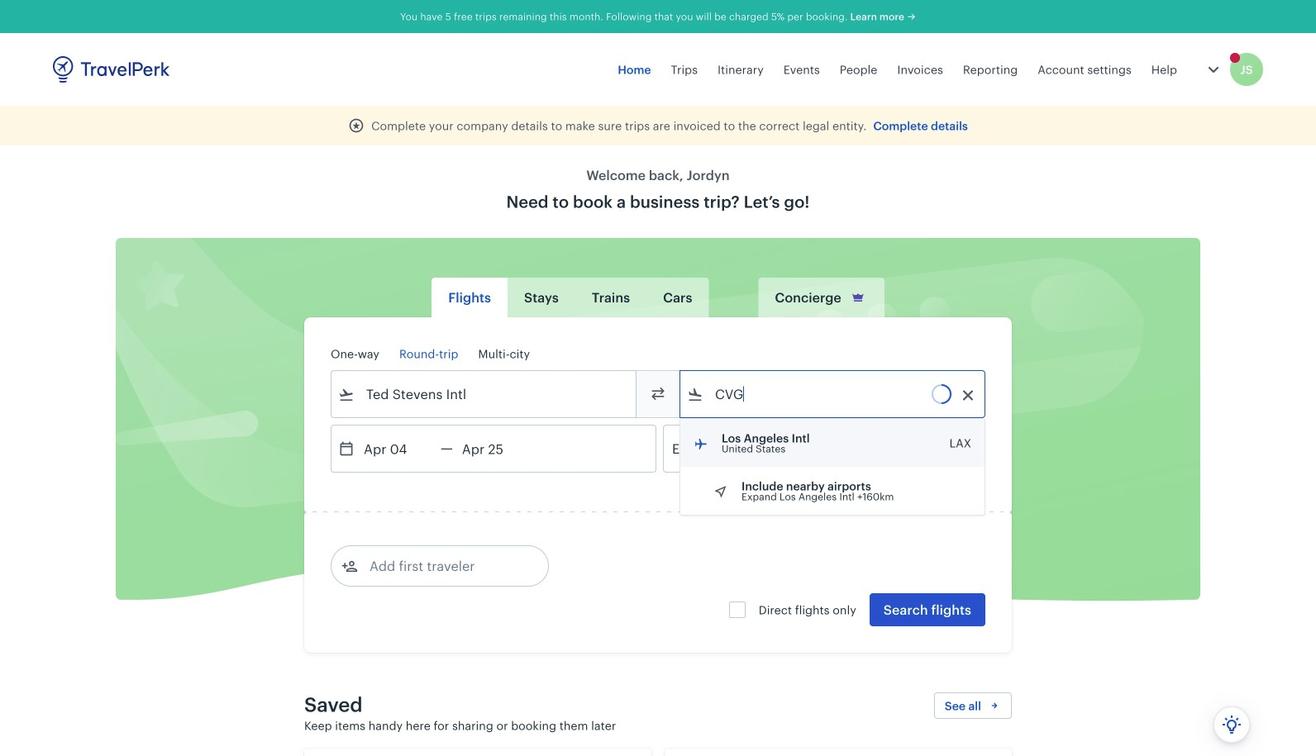 Task type: describe. For each thing, give the bounding box(es) containing it.
Add first traveler search field
[[358, 553, 530, 580]]



Task type: locate. For each thing, give the bounding box(es) containing it.
Depart text field
[[355, 426, 441, 472]]

To search field
[[704, 381, 963, 408]]

From search field
[[355, 381, 614, 408]]

Return text field
[[453, 426, 539, 472]]



